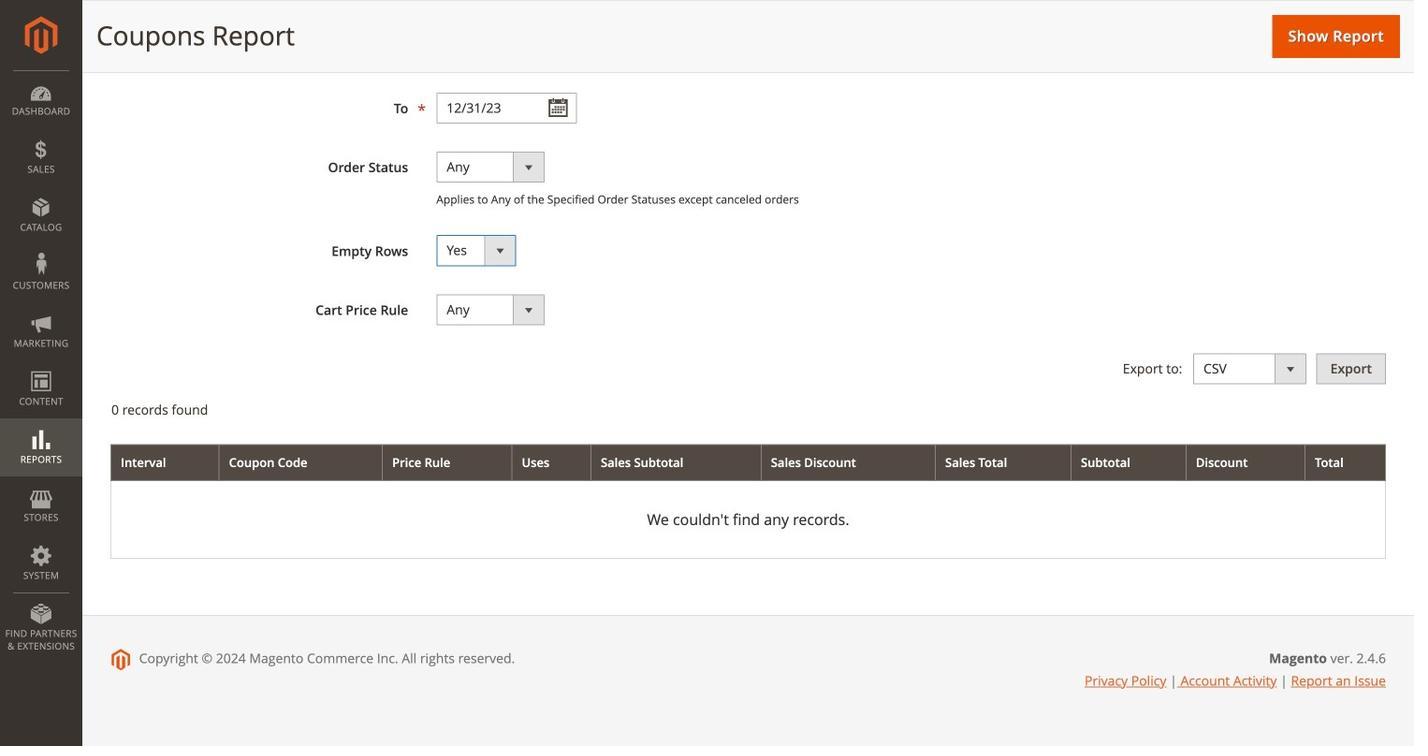 Task type: describe. For each thing, give the bounding box(es) containing it.
magento admin panel image
[[25, 16, 58, 54]]



Task type: locate. For each thing, give the bounding box(es) containing it.
None text field
[[437, 34, 577, 64], [437, 93, 577, 123], [437, 34, 577, 64], [437, 93, 577, 123]]

menu bar
[[0, 70, 82, 662]]



